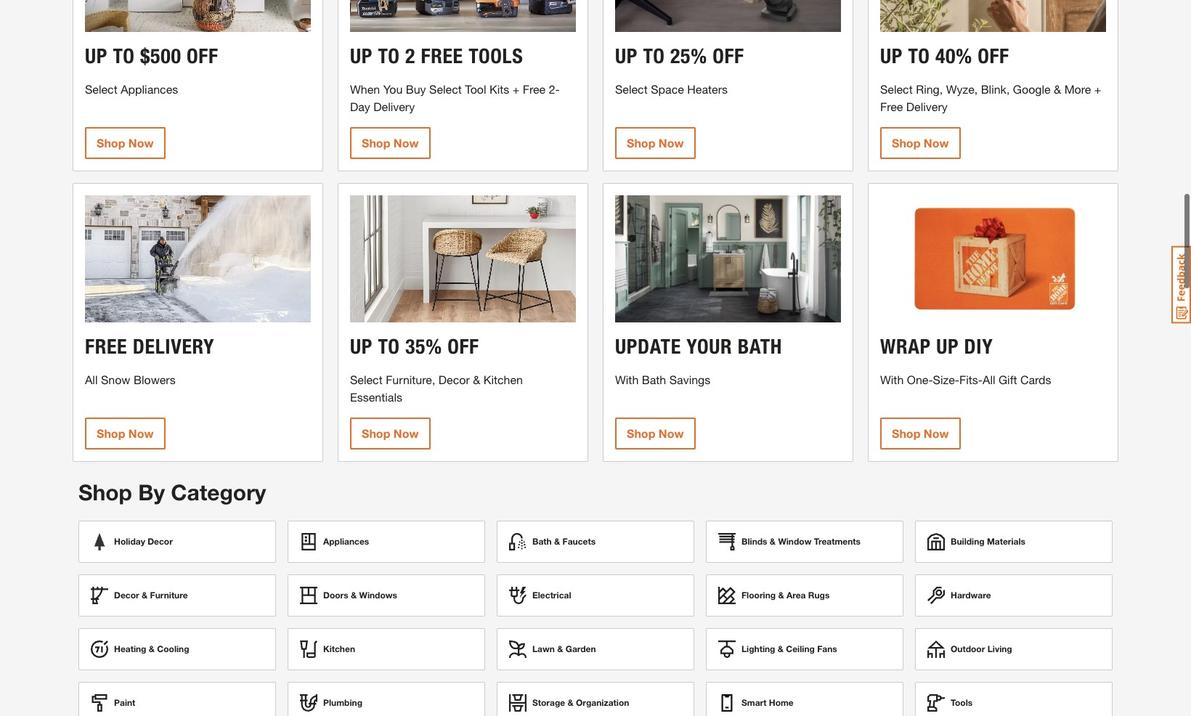 Task type: vqa. For each thing, say whether or not it's contained in the screenshot.
Outdoor Power Savings
no



Task type: describe. For each thing, give the bounding box(es) containing it.
ring,
[[916, 82, 943, 96]]

+ inside select ring, wyze, blink, google & more + free delivery
[[1094, 82, 1101, 96]]

shop for up to $500 off
[[97, 136, 125, 149]]

you
[[383, 82, 403, 96]]

1 vertical spatial kitchen
[[323, 644, 355, 654]]

window
[[778, 536, 812, 547]]

heating
[[114, 644, 146, 654]]

up to 40% off
[[880, 43, 1009, 68]]

lawn & garden link
[[497, 628, 694, 670]]

when
[[350, 82, 380, 96]]

shop for up to 35% off
[[362, 426, 390, 440]]

essentials
[[350, 390, 402, 403]]

storage & organization link
[[497, 682, 694, 716]]

lighting & ceiling fans
[[742, 644, 837, 654]]

shop now for up to 25% off
[[627, 136, 684, 149]]

35%
[[405, 334, 442, 358]]

heating & cooling
[[114, 644, 189, 654]]

now for wrap up diy
[[924, 426, 949, 440]]

off for up to 40% off
[[978, 43, 1009, 68]]

shop now for update your bath
[[627, 426, 684, 440]]

flooring & area rugs link
[[706, 575, 904, 617]]

update your bath
[[615, 334, 782, 358]]

lighting
[[742, 644, 775, 654]]

diy
[[964, 334, 993, 358]]

up for up to 40% off
[[880, 43, 903, 68]]

select space heaters
[[615, 82, 728, 96]]

select for up to $500 off
[[85, 82, 117, 96]]

when you buy select tool kits + free 2- day delivery
[[350, 82, 560, 113]]

now for up to 25% off
[[659, 136, 684, 149]]

select inside when you buy select tool kits + free 2- day delivery
[[429, 82, 462, 96]]

free inside when you buy select tool kits + free 2- day delivery
[[523, 82, 546, 96]]

shop now link for update your bath
[[615, 417, 696, 449]]

select furniture, decor & kitchen essentials
[[350, 372, 523, 403]]

plumbing
[[323, 697, 362, 708]]

& inside select furniture, decor & kitchen essentials
[[473, 372, 480, 386]]

shop for up to 2 free tools
[[362, 136, 390, 149]]

shop for up to 40% off
[[892, 136, 921, 149]]

garden
[[566, 644, 596, 654]]

wrap up diy
[[880, 334, 993, 358]]

blink,
[[981, 82, 1010, 96]]

wyze,
[[946, 82, 978, 96]]

& for blinds & window treatments
[[770, 536, 776, 547]]

decor inside select furniture, decor & kitchen essentials
[[439, 372, 470, 386]]

tool
[[465, 82, 486, 96]]

select ring, wyze, blink, google & more + free delivery
[[880, 82, 1101, 113]]

up for up to 25% off
[[615, 43, 638, 68]]

outdoor living
[[951, 644, 1012, 654]]

home
[[769, 697, 794, 708]]

2 all from the left
[[983, 372, 995, 386]]

shop now for free delivery
[[97, 426, 154, 440]]

category
[[171, 479, 266, 505]]

decor & furniture
[[114, 590, 188, 601]]

0 horizontal spatial appliances
[[121, 82, 178, 96]]

1 vertical spatial decor
[[148, 536, 173, 547]]

image for up to 35% off image
[[350, 195, 576, 322]]

tools
[[951, 697, 973, 708]]

smart home
[[742, 697, 794, 708]]

size-
[[933, 372, 960, 386]]

doors & windows
[[323, 590, 397, 601]]

space
[[651, 82, 684, 96]]

google
[[1013, 82, 1051, 96]]

free delivery
[[85, 334, 215, 358]]

by
[[138, 479, 165, 505]]

appliances link
[[288, 521, 485, 563]]

kits
[[490, 82, 509, 96]]

up for up to $500 off
[[85, 43, 108, 68]]

blinds & window treatments
[[742, 536, 861, 547]]

shop now link for free delivery
[[85, 417, 165, 449]]

now for up to $500 off
[[128, 136, 154, 149]]

bath
[[738, 334, 782, 358]]

area
[[787, 590, 806, 601]]

up for up to 2 free tools
[[350, 43, 373, 68]]

paint link
[[78, 682, 276, 716]]

cooling
[[157, 644, 189, 654]]

doors
[[323, 590, 348, 601]]

appliances inside appliances link
[[323, 536, 369, 547]]

bath & faucets
[[532, 536, 596, 547]]

holiday decor placeholder image
[[91, 533, 108, 551]]

select for up to 40% off
[[880, 82, 913, 96]]

cards
[[1020, 372, 1051, 386]]

shop left 'by'
[[78, 479, 132, 505]]

& for lawn & garden
[[557, 644, 563, 654]]

shop now link for up to 2 free tools
[[350, 127, 430, 159]]

now for up to 35% off
[[394, 426, 419, 440]]

0 vertical spatial bath
[[642, 372, 666, 386]]

smart
[[742, 697, 767, 708]]

electrical link
[[497, 575, 694, 617]]

lawn
[[532, 644, 555, 654]]

bath & faucets link
[[497, 521, 694, 563]]

& for lighting & ceiling fans
[[778, 644, 784, 654]]

2
[[405, 43, 416, 68]]

shop now link for up to 40% off
[[880, 127, 961, 159]]

kitchen link
[[288, 628, 485, 670]]

with for wrap up diy
[[880, 372, 904, 386]]

lawn & garden
[[532, 644, 596, 654]]

smart home link
[[706, 682, 904, 716]]

up to $500 off
[[85, 43, 218, 68]]

materials
[[987, 536, 1026, 547]]

wrap
[[880, 334, 931, 358]]

shop now link for up to $500 off
[[85, 127, 165, 159]]

heating & cooling link
[[78, 628, 276, 670]]

holiday
[[114, 536, 145, 547]]

now for up to 40% off
[[924, 136, 949, 149]]

select appliances
[[85, 82, 178, 96]]

& for bath & faucets
[[554, 536, 560, 547]]

treatments
[[814, 536, 861, 547]]

furniture
[[150, 590, 188, 601]]

with for update your bath
[[615, 372, 639, 386]]

delivery inside select ring, wyze, blink, google & more + free delivery
[[906, 99, 948, 113]]

doors & windows link
[[288, 575, 485, 617]]

now for free delivery
[[128, 426, 154, 440]]

tools link
[[915, 682, 1113, 716]]

to for 25%
[[643, 43, 665, 68]]

holiday decor
[[114, 536, 173, 547]]

to for 35%
[[378, 334, 400, 358]]

image for free delivery image
[[85, 195, 311, 322]]

rugs
[[808, 590, 830, 601]]



Task type: locate. For each thing, give the bounding box(es) containing it.
shop now link down space
[[615, 127, 696, 159]]

+ inside when you buy select tool kits + free 2- day delivery
[[513, 82, 520, 96]]

shop down the select appliances on the top left of the page
[[97, 136, 125, 149]]

shop down day
[[362, 136, 390, 149]]

shop now link down ring,
[[880, 127, 961, 159]]

0 horizontal spatial free
[[85, 334, 127, 358]]

off for up to $500 off
[[187, 43, 218, 68]]

smart home placeholder image
[[718, 694, 736, 712]]

free up snow
[[85, 334, 127, 358]]

1 horizontal spatial free
[[880, 99, 903, 113]]

to left 25%
[[643, 43, 665, 68]]

decor
[[439, 372, 470, 386], [148, 536, 173, 547], [114, 590, 139, 601]]

1 all from the left
[[85, 372, 98, 386]]

shop now down the select appliances on the top left of the page
[[97, 136, 154, 149]]

off
[[187, 43, 218, 68], [713, 43, 744, 68], [978, 43, 1009, 68], [448, 334, 479, 358]]

decor left furniture
[[114, 590, 139, 601]]

& for heating & cooling
[[149, 644, 155, 654]]

shop down ring,
[[892, 136, 921, 149]]

bath
[[642, 372, 666, 386], [532, 536, 552, 547]]

up up the select appliances on the top left of the page
[[85, 43, 108, 68]]

delivery inside when you buy select tool kits + free 2- day delivery
[[374, 99, 415, 113]]

to left 2 at the top left of the page
[[378, 43, 400, 68]]

shop now
[[97, 136, 154, 149], [362, 136, 419, 149], [627, 136, 684, 149], [892, 136, 949, 149], [97, 426, 154, 440], [362, 426, 419, 440], [627, 426, 684, 440], [892, 426, 949, 440]]

shop now down space
[[627, 136, 684, 149]]

& right lawn
[[557, 644, 563, 654]]

with
[[615, 372, 639, 386], [880, 372, 904, 386]]

& left faucets
[[554, 536, 560, 547]]

now
[[128, 136, 154, 149], [394, 136, 419, 149], [659, 136, 684, 149], [924, 136, 949, 149], [128, 426, 154, 440], [394, 426, 419, 440], [659, 426, 684, 440], [924, 426, 949, 440]]

select left ring,
[[880, 82, 913, 96]]

0 horizontal spatial with
[[615, 372, 639, 386]]

& left more
[[1054, 82, 1061, 96]]

to for 40%
[[908, 43, 930, 68]]

0 vertical spatial free
[[421, 43, 463, 68]]

image for up to $500 off image
[[85, 0, 311, 32]]

delivery
[[133, 334, 215, 358]]

delivery down ring,
[[906, 99, 948, 113]]

1 horizontal spatial decor
[[148, 536, 173, 547]]

one-
[[907, 372, 933, 386]]

storage
[[532, 697, 565, 708]]

now for update your bath
[[659, 426, 684, 440]]

& left ceiling on the bottom of page
[[778, 644, 784, 654]]

shop down essentials
[[362, 426, 390, 440]]

appliances
[[121, 82, 178, 96], [323, 536, 369, 547]]

shop now for up to 2 free tools
[[362, 136, 419, 149]]

up left 40%
[[880, 43, 903, 68]]

building materials link
[[915, 521, 1113, 563]]

& for flooring & area rugs
[[778, 590, 784, 601]]

0 horizontal spatial all
[[85, 372, 98, 386]]

tools
[[469, 43, 523, 68]]

now down the size-
[[924, 426, 949, 440]]

shop now down essentials
[[362, 426, 419, 440]]

blinds & window treatments link
[[706, 521, 904, 563]]

& right doors at bottom
[[351, 590, 357, 601]]

image for update your bath image
[[615, 195, 841, 322]]

0 horizontal spatial delivery
[[374, 99, 415, 113]]

1 horizontal spatial +
[[1094, 82, 1101, 96]]

heaters
[[687, 82, 728, 96]]

feedback link image
[[1172, 246, 1191, 324]]

1 horizontal spatial all
[[983, 372, 995, 386]]

building materials
[[951, 536, 1026, 547]]

select left space
[[615, 82, 648, 96]]

shop for up to 25% off
[[627, 136, 655, 149]]

organization
[[576, 697, 629, 708]]

up up the select space heaters
[[615, 43, 638, 68]]

now down ring,
[[924, 136, 949, 149]]

image for up to 25% off image
[[615, 0, 841, 32]]

up to 35% off
[[350, 334, 479, 358]]

& inside 'link'
[[351, 590, 357, 601]]

+ right kits
[[513, 82, 520, 96]]

select inside select ring, wyze, blink, google & more + free delivery
[[880, 82, 913, 96]]

1 + from the left
[[513, 82, 520, 96]]

outdoor living link
[[915, 628, 1113, 670]]

shop now down with bath savings
[[627, 426, 684, 440]]

shop now link for wrap up diy
[[880, 417, 961, 449]]

1 horizontal spatial bath
[[642, 372, 666, 386]]

shop down snow
[[97, 426, 125, 440]]

decor & furniture link
[[78, 575, 276, 617]]

hardware link
[[915, 575, 1113, 617]]

0 horizontal spatial free
[[523, 82, 546, 96]]

shop now down ring,
[[892, 136, 949, 149]]

shop down with bath savings
[[627, 426, 655, 440]]

outdoor
[[951, 644, 985, 654]]

0 vertical spatial free
[[523, 82, 546, 96]]

furniture,
[[386, 372, 435, 386]]

select for up to 25% off
[[615, 82, 648, 96]]

now down all snow blowers
[[128, 426, 154, 440]]

& inside select ring, wyze, blink, google & more + free delivery
[[1054, 82, 1061, 96]]

free
[[421, 43, 463, 68], [85, 334, 127, 358]]

off up blink,
[[978, 43, 1009, 68]]

2 horizontal spatial decor
[[439, 372, 470, 386]]

shop now for wrap up diy
[[892, 426, 949, 440]]

2-
[[549, 82, 560, 96]]

to for 2
[[378, 43, 400, 68]]

day
[[350, 99, 370, 113]]

delivery down you
[[374, 99, 415, 113]]

shop now link down day
[[350, 127, 430, 159]]

& inside "link"
[[149, 644, 155, 654]]

off right 35%
[[448, 334, 479, 358]]

with down the update
[[615, 372, 639, 386]]

bath inside bath & faucets link
[[532, 536, 552, 547]]

1 horizontal spatial free
[[421, 43, 463, 68]]

select inside select furniture, decor & kitchen essentials
[[350, 372, 383, 386]]

shop now link down the select appliances on the top left of the page
[[85, 127, 165, 159]]

1 vertical spatial free
[[880, 99, 903, 113]]

shop by category
[[78, 479, 266, 505]]

all left snow
[[85, 372, 98, 386]]

2 vertical spatial decor
[[114, 590, 139, 601]]

bath left faucets
[[532, 536, 552, 547]]

gift
[[999, 372, 1017, 386]]

25%
[[670, 43, 707, 68]]

& right blinds
[[770, 536, 776, 547]]

& left the cooling at the bottom of page
[[149, 644, 155, 654]]

to left 35%
[[378, 334, 400, 358]]

shop
[[97, 136, 125, 149], [362, 136, 390, 149], [627, 136, 655, 149], [892, 136, 921, 149], [97, 426, 125, 440], [362, 426, 390, 440], [627, 426, 655, 440], [892, 426, 921, 440], [78, 479, 132, 505]]

windows
[[359, 590, 397, 601]]

1 vertical spatial bath
[[532, 536, 552, 547]]

decor right furniture,
[[439, 372, 470, 386]]

to for $500
[[113, 43, 135, 68]]

select down the up to $500 off
[[85, 82, 117, 96]]

plumbing link
[[288, 682, 485, 716]]

shop down space
[[627, 136, 655, 149]]

&
[[1054, 82, 1061, 96], [473, 372, 480, 386], [554, 536, 560, 547], [770, 536, 776, 547], [142, 590, 148, 601], [351, 590, 357, 601], [778, 590, 784, 601], [149, 644, 155, 654], [557, 644, 563, 654], [778, 644, 784, 654], [568, 697, 574, 708]]

now for up to 2 free tools
[[394, 136, 419, 149]]

select up essentials
[[350, 372, 383, 386]]

up
[[85, 43, 108, 68], [350, 43, 373, 68], [615, 43, 638, 68], [880, 43, 903, 68], [350, 334, 373, 358], [936, 334, 959, 358]]

up for up to 35% off
[[350, 334, 373, 358]]

& for decor & furniture
[[142, 590, 148, 601]]

shop now link down one-
[[880, 417, 961, 449]]

appliances up doors at bottom
[[323, 536, 369, 547]]

40%
[[936, 43, 972, 68]]

shop now link
[[85, 127, 165, 159], [350, 127, 430, 159], [615, 127, 696, 159], [880, 127, 961, 159], [85, 417, 165, 449], [350, 417, 430, 449], [615, 417, 696, 449], [880, 417, 961, 449]]

up up essentials
[[350, 334, 373, 358]]

up up when
[[350, 43, 373, 68]]

1 horizontal spatial appliances
[[323, 536, 369, 547]]

to up ring,
[[908, 43, 930, 68]]

building
[[951, 536, 985, 547]]

shop down one-
[[892, 426, 921, 440]]

fits-
[[960, 372, 983, 386]]

with one-size-fits-all gift cards
[[880, 372, 1051, 386]]

shop now for up to 40% off
[[892, 136, 949, 149]]

$500
[[140, 43, 181, 68]]

up left diy
[[936, 334, 959, 358]]

faucets
[[563, 536, 596, 547]]

select right buy
[[429, 82, 462, 96]]

up to 25% off
[[615, 43, 744, 68]]

bath down the update
[[642, 372, 666, 386]]

snow
[[101, 372, 130, 386]]

0 horizontal spatial +
[[513, 82, 520, 96]]

shop for wrap up diy
[[892, 426, 921, 440]]

2 with from the left
[[880, 372, 904, 386]]

2 + from the left
[[1094, 82, 1101, 96]]

image for up to 40% off image
[[880, 0, 1106, 32]]

shop now down one-
[[892, 426, 949, 440]]

now down the select appliances on the top left of the page
[[128, 136, 154, 149]]

with left one-
[[880, 372, 904, 386]]

lighting & ceiling fans link
[[706, 628, 904, 670]]

decor right holiday
[[148, 536, 173, 547]]

shop now for up to $500 off
[[97, 136, 154, 149]]

shop now link for up to 35% off
[[350, 417, 430, 449]]

kitchen
[[484, 372, 523, 386], [323, 644, 355, 654]]

shop now link down all snow blowers
[[85, 417, 165, 449]]

0 horizontal spatial bath
[[532, 536, 552, 547]]

& for doors & windows
[[351, 590, 357, 601]]

now down essentials
[[394, 426, 419, 440]]

0 vertical spatial appliances
[[121, 82, 178, 96]]

1 horizontal spatial with
[[880, 372, 904, 386]]

off down image for up to $500 off on the left top of page
[[187, 43, 218, 68]]

1 horizontal spatial delivery
[[906, 99, 948, 113]]

your
[[687, 334, 732, 358]]

2 delivery from the left
[[906, 99, 948, 113]]

kitchen inside select furniture, decor & kitchen essentials
[[484, 372, 523, 386]]

0 vertical spatial decor
[[439, 372, 470, 386]]

to
[[113, 43, 135, 68], [378, 43, 400, 68], [643, 43, 665, 68], [908, 43, 930, 68], [378, 334, 400, 358]]

free inside select ring, wyze, blink, google & more + free delivery
[[880, 99, 903, 113]]

holiday decor link
[[78, 521, 276, 563]]

& left area at the bottom right of the page
[[778, 590, 784, 601]]

storage & organization
[[532, 697, 629, 708]]

buy
[[406, 82, 426, 96]]

with bath savings
[[615, 372, 711, 386]]

image for wrap up diy image
[[880, 195, 1106, 322]]

1 with from the left
[[615, 372, 639, 386]]

more
[[1065, 82, 1091, 96]]

now down the select space heaters
[[659, 136, 684, 149]]

appliances down the up to $500 off
[[121, 82, 178, 96]]

blinds
[[742, 536, 767, 547]]

0 vertical spatial kitchen
[[484, 372, 523, 386]]

1 horizontal spatial kitchen
[[484, 372, 523, 386]]

& right furniture,
[[473, 372, 480, 386]]

shop for update your bath
[[627, 426, 655, 440]]

fans
[[817, 644, 837, 654]]

& left furniture
[[142, 590, 148, 601]]

off up heaters
[[713, 43, 744, 68]]

hardware
[[951, 590, 991, 601]]

now down buy
[[394, 136, 419, 149]]

paint
[[114, 697, 135, 708]]

free right 2 at the top left of the page
[[421, 43, 463, 68]]

to up the select appliances on the top left of the page
[[113, 43, 135, 68]]

up to 2 free tools
[[350, 43, 523, 68]]

0 horizontal spatial decor
[[114, 590, 139, 601]]

update
[[615, 334, 681, 358]]

& right storage
[[568, 697, 574, 708]]

0 horizontal spatial kitchen
[[323, 644, 355, 654]]

shop for free delivery
[[97, 426, 125, 440]]

shop now link for up to 25% off
[[615, 127, 696, 159]]

electrical
[[532, 590, 571, 601]]

shop now for up to 35% off
[[362, 426, 419, 440]]

shop now down all snow blowers
[[97, 426, 154, 440]]

off for up to 35% off
[[448, 334, 479, 358]]

1 delivery from the left
[[374, 99, 415, 113]]

& for storage & organization
[[568, 697, 574, 708]]

shop now link down with bath savings
[[615, 417, 696, 449]]

flooring
[[742, 590, 776, 601]]

+ right more
[[1094, 82, 1101, 96]]

all snow blowers
[[85, 372, 176, 386]]

living
[[988, 644, 1012, 654]]

select for up to 35% off
[[350, 372, 383, 386]]

savings
[[669, 372, 711, 386]]

image for up to 2 free tools image
[[350, 0, 576, 32]]

shop now down day
[[362, 136, 419, 149]]

ceiling
[[786, 644, 815, 654]]

1 vertical spatial appliances
[[323, 536, 369, 547]]

1 vertical spatial free
[[85, 334, 127, 358]]

shop now link down essentials
[[350, 417, 430, 449]]

now down with bath savings
[[659, 426, 684, 440]]

all left gift
[[983, 372, 995, 386]]

off for up to 25% off
[[713, 43, 744, 68]]



